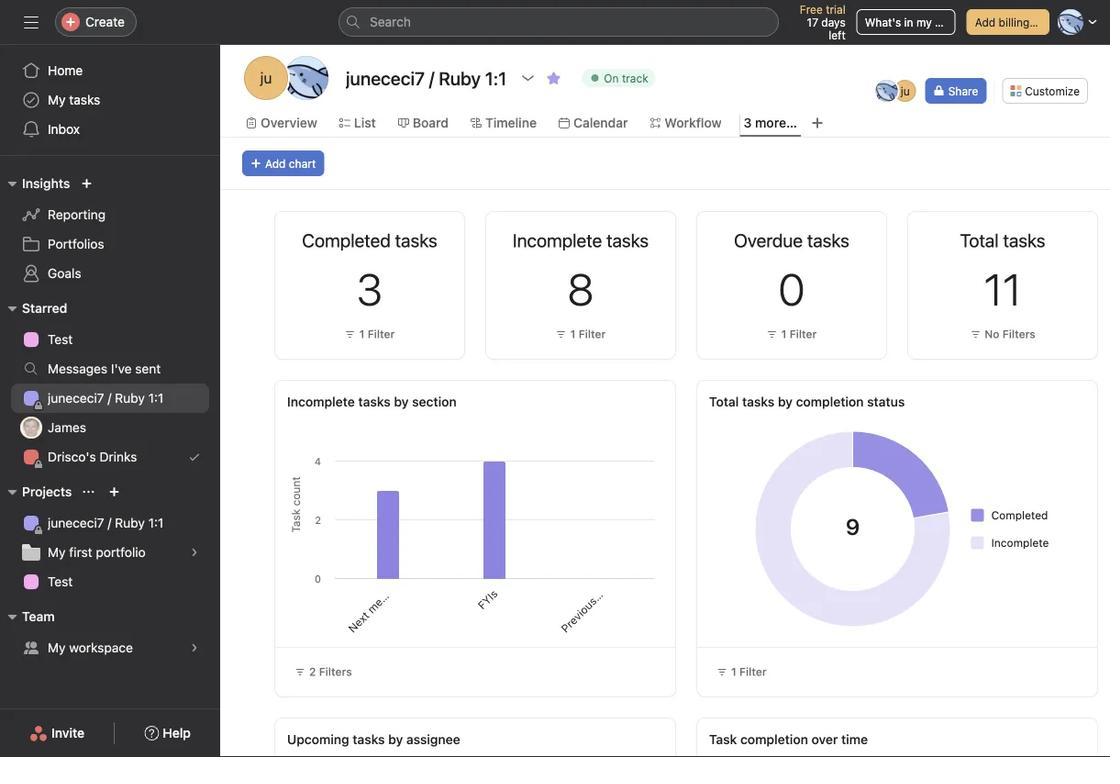 Task type: describe. For each thing, give the bounding box(es) containing it.
completed
[[992, 509, 1049, 522]]

track
[[622, 72, 649, 84]]

workspace
[[69, 640, 133, 655]]

reporting link
[[11, 200, 209, 229]]

1 for 8
[[571, 328, 576, 341]]

0 horizontal spatial ra
[[297, 69, 316, 87]]

free trial 17 days left
[[800, 3, 846, 41]]

team button
[[0, 606, 55, 628]]

1 filter for 3
[[359, 328, 395, 341]]

more…
[[755, 115, 797, 130]]

1 junececi7 / ruby 1:1 link from the top
[[11, 384, 209, 413]]

on track
[[604, 72, 649, 84]]

what's in my trial?
[[865, 16, 961, 28]]

incomplete tasks by section
[[287, 394, 457, 409]]

home link
[[11, 56, 209, 85]]

2 filters
[[309, 665, 352, 678]]

global element
[[0, 45, 220, 155]]

overdue tasks
[[734, 229, 850, 251]]

tasks for upcoming
[[353, 732, 385, 747]]

upcoming tasks by assignee
[[287, 732, 460, 747]]

1 filter button up task
[[709, 659, 775, 685]]

by
[[778, 394, 793, 409]]

help
[[163, 726, 191, 741]]

more actions image
[[431, 230, 446, 245]]

incomplete tasks
[[513, 229, 649, 251]]

messages i've sent
[[48, 361, 161, 376]]

what's in my trial? button
[[857, 9, 961, 35]]

more actions image
[[642, 230, 657, 245]]

incomplete for incomplete tasks by section
[[287, 394, 355, 409]]

1 filter button for 3
[[340, 325, 400, 343]]

inbox
[[48, 122, 80, 137]]

previous
[[559, 594, 599, 635]]

next meeting
[[346, 577, 404, 635]]

projects
[[22, 484, 72, 499]]

11 button
[[984, 263, 1022, 315]]

total tasks by completion status
[[709, 394, 905, 409]]

add chart
[[265, 157, 316, 170]]

timeline
[[486, 115, 537, 130]]

2
[[309, 665, 316, 678]]

1 horizontal spatial ra
[[880, 84, 895, 97]]

1 filter up completion
[[732, 665, 767, 678]]

tasks for incomplete
[[358, 394, 391, 409]]

total tasks
[[961, 229, 1046, 251]]

task completion over time
[[709, 732, 868, 747]]

my tasks link
[[11, 85, 209, 115]]

1 filter button for 8
[[551, 325, 611, 343]]

free
[[800, 3, 823, 16]]

2 filters button
[[286, 659, 360, 685]]

new project or portfolio image
[[109, 486, 120, 497]]

view chart image for 8
[[591, 230, 606, 245]]

my first portfolio link
[[11, 538, 209, 567]]

test for 'test' link inside projects element
[[48, 574, 73, 589]]

1 for 0
[[782, 328, 787, 341]]

first
[[69, 545, 92, 560]]

junececi7 / ruby 1:1 for 1st junececi7 / ruby 1:1 link from the top of the page
[[48, 391, 164, 406]]

filters for 2 filters
[[319, 665, 352, 678]]

total
[[709, 394, 739, 409]]

by section
[[394, 394, 457, 409]]

my tasks
[[48, 92, 100, 107]]

0 horizontal spatial ju
[[260, 69, 272, 87]]

goals link
[[11, 259, 209, 288]]

calendar link
[[559, 113, 628, 133]]

insights
[[22, 176, 70, 191]]

starred button
[[0, 297, 67, 319]]

hide sidebar image
[[24, 15, 39, 29]]

filter for 3
[[368, 328, 395, 341]]

next
[[346, 609, 372, 635]]

starred element
[[0, 292, 220, 475]]

trial?
[[935, 16, 961, 28]]

invite
[[51, 726, 85, 741]]

1 for 3
[[359, 328, 365, 341]]

my for my workspace
[[48, 640, 66, 655]]

calendar
[[574, 115, 628, 130]]

goals
[[48, 266, 81, 281]]

0
[[779, 263, 805, 315]]

test link inside projects element
[[11, 567, 209, 597]]

add billing info
[[975, 16, 1053, 28]]

search button
[[339, 7, 779, 37]]

new image
[[81, 178, 92, 189]]

portfolio
[[96, 545, 146, 560]]

view chart image for 0
[[802, 230, 817, 245]]

filter up completion
[[740, 665, 767, 678]]

1:1 for 1st junececi7 / ruby 1:1 link from the top of the page
[[148, 391, 164, 406]]

workflow link
[[650, 113, 722, 133]]

projects button
[[0, 481, 72, 503]]

trial
[[826, 3, 846, 16]]

team
[[22, 609, 55, 624]]

view chart image
[[380, 230, 395, 245]]

ja
[[25, 421, 37, 434]]

ruby inside projects element
[[115, 515, 145, 531]]

drisco's drinks link
[[11, 442, 209, 472]]

customize button
[[1003, 78, 1089, 104]]

1 horizontal spatial ju
[[901, 84, 910, 97]]

drinks
[[100, 449, 137, 464]]

filter for 0
[[790, 328, 817, 341]]

3 button
[[357, 263, 383, 315]]

my for my first portfolio
[[48, 545, 66, 560]]

drisco's
[[48, 449, 96, 464]]

in
[[905, 16, 914, 28]]

topics
[[593, 570, 624, 601]]

my first portfolio
[[48, 545, 146, 560]]

edit chart image for 0
[[828, 230, 843, 245]]

tasks for total
[[743, 394, 775, 409]]

11
[[984, 263, 1022, 315]]

share
[[949, 84, 979, 97]]

3 for 3 more…
[[744, 115, 752, 130]]

junececi7 / ruby 1:1 for junececi7 / ruby 1:1 link within projects element
[[48, 515, 164, 531]]



Task type: vqa. For each thing, say whether or not it's contained in the screenshot.
'Good'
no



Task type: locate. For each thing, give the bounding box(es) containing it.
/ down messages i've sent link
[[108, 391, 111, 406]]

filters right 2
[[319, 665, 352, 678]]

teams element
[[0, 600, 220, 666]]

my down team
[[48, 640, 66, 655]]

junececi7 / ruby 1:1 inside starred 'element'
[[48, 391, 164, 406]]

ra down 'what's' on the right
[[880, 84, 895, 97]]

fyis
[[476, 587, 500, 612]]

ruby up portfolio
[[115, 515, 145, 531]]

junececi7 for 1st junececi7 / ruby 1:1 link from the top of the page
[[48, 391, 104, 406]]

sent
[[135, 361, 161, 376]]

my workspace link
[[11, 633, 209, 663]]

my inside 'link'
[[48, 92, 66, 107]]

chart
[[289, 157, 316, 170]]

home
[[48, 63, 83, 78]]

1 down 8
[[571, 328, 576, 341]]

edit chart image for 3
[[406, 230, 420, 245]]

my up inbox in the top left of the page
[[48, 92, 66, 107]]

0 vertical spatial 3
[[744, 115, 752, 130]]

1 vertical spatial filters
[[319, 665, 352, 678]]

1 vertical spatial junececi7
[[48, 515, 104, 531]]

junececi7 inside projects element
[[48, 515, 104, 531]]

2 edit chart image from the left
[[828, 230, 843, 245]]

show options image
[[521, 71, 535, 85]]

ra up overview
[[297, 69, 316, 87]]

junececi7 for junececi7 / ruby 1:1 link within projects element
[[48, 515, 104, 531]]

test down first
[[48, 574, 73, 589]]

incomplete
[[287, 394, 355, 409], [992, 536, 1049, 549]]

2 view chart image from the left
[[802, 230, 817, 245]]

1 vertical spatial incomplete
[[992, 536, 1049, 549]]

junececi7 / ruby 1:1 down messages i've sent
[[48, 391, 164, 406]]

0 horizontal spatial edit chart image
[[406, 230, 420, 245]]

1 filter button for 0
[[762, 325, 822, 343]]

3 down completed tasks
[[357, 263, 383, 315]]

3 my from the top
[[48, 640, 66, 655]]

completed tasks
[[302, 229, 438, 251]]

junececi7 inside starred 'element'
[[48, 391, 104, 406]]

no
[[985, 328, 1000, 341]]

2 my from the top
[[48, 545, 66, 560]]

1:1 for junececi7 / ruby 1:1 link within projects element
[[148, 515, 164, 531]]

filter down 8
[[579, 328, 606, 341]]

my left first
[[48, 545, 66, 560]]

junececi7
[[48, 391, 104, 406], [48, 515, 104, 531]]

edit chart image for 11
[[1039, 230, 1054, 245]]

timeline link
[[471, 113, 537, 133]]

1 horizontal spatial view chart image
[[802, 230, 817, 245]]

0 vertical spatial junececi7 / ruby 1:1 link
[[11, 384, 209, 413]]

portfolios
[[48, 236, 104, 251]]

drisco's drinks
[[48, 449, 137, 464]]

0 vertical spatial 1:1
[[148, 391, 164, 406]]

junececi7 / ruby 1:1 up my first portfolio link
[[48, 515, 164, 531]]

1 horizontal spatial edit chart image
[[828, 230, 843, 245]]

add chart button
[[242, 151, 324, 176]]

junececi7 / ruby 1:1
[[48, 391, 164, 406], [48, 515, 164, 531]]

tasks for my
[[69, 92, 100, 107]]

info
[[1033, 16, 1053, 28]]

completion
[[741, 732, 809, 747]]

1 filter for 0
[[782, 328, 817, 341]]

test link inside starred 'element'
[[11, 325, 209, 354]]

add tab image
[[810, 116, 825, 130]]

overview link
[[246, 113, 317, 133]]

2 edit chart image from the left
[[1039, 230, 1054, 245]]

edit chart image for 8
[[617, 230, 631, 245]]

add
[[975, 16, 996, 28], [265, 157, 286, 170]]

1 horizontal spatial 3
[[744, 115, 752, 130]]

1 filter down 3 button
[[359, 328, 395, 341]]

create
[[85, 14, 125, 29]]

test link down portfolio
[[11, 567, 209, 597]]

add billing info button
[[967, 9, 1053, 35]]

2 vertical spatial my
[[48, 640, 66, 655]]

0 horizontal spatial edit chart image
[[617, 230, 631, 245]]

what's
[[865, 16, 902, 28]]

17
[[807, 16, 819, 28]]

workflow
[[665, 115, 722, 130]]

portfolios link
[[11, 229, 209, 259]]

tasks down the home
[[69, 92, 100, 107]]

2 junececi7 / ruby 1:1 from the top
[[48, 515, 164, 531]]

share button
[[926, 78, 987, 104]]

2 ruby from the top
[[115, 515, 145, 531]]

1 / from the top
[[108, 391, 111, 406]]

0 horizontal spatial 3
[[357, 263, 383, 315]]

no filters
[[985, 328, 1036, 341]]

ju left share button
[[901, 84, 910, 97]]

1 junececi7 from the top
[[48, 391, 104, 406]]

1 horizontal spatial incomplete
[[992, 536, 1049, 549]]

filter
[[368, 328, 395, 341], [579, 328, 606, 341], [790, 328, 817, 341], [740, 665, 767, 678]]

1 vertical spatial test link
[[11, 567, 209, 597]]

2 / from the top
[[108, 515, 111, 531]]

see details, my workspace image
[[189, 642, 200, 653]]

1 junececi7 / ruby 1:1 from the top
[[48, 391, 164, 406]]

1 filter down the 0 button
[[782, 328, 817, 341]]

0 vertical spatial filters
[[1003, 328, 1036, 341]]

my for my tasks
[[48, 92, 66, 107]]

0 button
[[779, 263, 805, 315]]

3
[[744, 115, 752, 130], [357, 263, 383, 315]]

test up messages
[[48, 332, 73, 347]]

my workspace
[[48, 640, 133, 655]]

0 vertical spatial test
[[48, 332, 73, 347]]

my inside projects element
[[48, 545, 66, 560]]

add left billing
[[975, 16, 996, 28]]

/ up my first portfolio link
[[108, 515, 111, 531]]

1 filter for 8
[[571, 328, 606, 341]]

1 1:1 from the top
[[148, 391, 164, 406]]

junececi7 / ruby 1:1 link down messages i've sent
[[11, 384, 209, 413]]

view chart image left more actions icon
[[591, 230, 606, 245]]

filter down 3 button
[[368, 328, 395, 341]]

by assignee
[[388, 732, 460, 747]]

tasks left by section
[[358, 394, 391, 409]]

filters right 'no'
[[1003, 328, 1036, 341]]

add for add chart
[[265, 157, 286, 170]]

search list box
[[339, 7, 779, 37]]

view chart image for 11
[[1013, 230, 1028, 245]]

1 ruby from the top
[[115, 391, 145, 406]]

starred
[[22, 301, 67, 316]]

meeting
[[365, 577, 404, 616]]

1:1
[[148, 391, 164, 406], [148, 515, 164, 531]]

junececi7 / ruby 1:1 link inside projects element
[[11, 508, 209, 538]]

show options, current sort, top image
[[83, 486, 94, 497]]

1 view chart image from the left
[[591, 230, 606, 245]]

1 filter button down the 0 button
[[762, 325, 822, 343]]

0 horizontal spatial view chart image
[[591, 230, 606, 245]]

None text field
[[341, 61, 511, 95]]

tasks left by
[[743, 394, 775, 409]]

on track button
[[574, 65, 664, 91]]

3 more… button
[[744, 113, 797, 133]]

billing
[[999, 16, 1030, 28]]

invite button
[[17, 717, 97, 750]]

0 vertical spatial junececi7 / ruby 1:1
[[48, 391, 164, 406]]

test
[[48, 332, 73, 347], [48, 574, 73, 589]]

my
[[48, 92, 66, 107], [48, 545, 66, 560], [48, 640, 66, 655]]

test inside starred 'element'
[[48, 332, 73, 347]]

1 vertical spatial 1:1
[[148, 515, 164, 531]]

junececi7 up first
[[48, 515, 104, 531]]

/ inside projects element
[[108, 515, 111, 531]]

1 vertical spatial junececi7 / ruby 1:1
[[48, 515, 164, 531]]

1 vertical spatial ruby
[[115, 515, 145, 531]]

view chart image up 11
[[1013, 230, 1028, 245]]

inbox link
[[11, 115, 209, 144]]

1 vertical spatial my
[[48, 545, 66, 560]]

test inside projects element
[[48, 574, 73, 589]]

0 vertical spatial add
[[975, 16, 996, 28]]

test for 'test' link within the starred 'element'
[[48, 332, 73, 347]]

1:1 inside projects element
[[148, 515, 164, 531]]

days
[[822, 16, 846, 28]]

1 my from the top
[[48, 92, 66, 107]]

2 junececi7 / ruby 1:1 link from the top
[[11, 508, 209, 538]]

2 test link from the top
[[11, 567, 209, 597]]

1:1 inside starred 'element'
[[148, 391, 164, 406]]

3 inside 3 more… dropdown button
[[744, 115, 752, 130]]

8 button
[[568, 263, 594, 315]]

1 vertical spatial 3
[[357, 263, 383, 315]]

reporting
[[48, 207, 106, 222]]

1 vertical spatial test
[[48, 574, 73, 589]]

0 vertical spatial /
[[108, 391, 111, 406]]

1 filter down 8
[[571, 328, 606, 341]]

0 horizontal spatial add
[[265, 157, 286, 170]]

messages
[[48, 361, 108, 376]]

1 horizontal spatial filters
[[1003, 328, 1036, 341]]

1 horizontal spatial edit chart image
[[1039, 230, 1054, 245]]

3 more…
[[744, 115, 797, 130]]

1:1 down sent
[[148, 391, 164, 406]]

1 vertical spatial /
[[108, 515, 111, 531]]

0 vertical spatial incomplete
[[287, 394, 355, 409]]

upcoming
[[287, 732, 349, 747]]

2 horizontal spatial view chart image
[[1013, 230, 1028, 245]]

my inside 'teams' element
[[48, 640, 66, 655]]

ruby down the i've
[[115, 391, 145, 406]]

edit chart image
[[617, 230, 631, 245], [1039, 230, 1054, 245]]

1 edit chart image from the left
[[617, 230, 631, 245]]

2 test from the top
[[48, 574, 73, 589]]

0 horizontal spatial incomplete
[[287, 394, 355, 409]]

2 junececi7 from the top
[[48, 515, 104, 531]]

0 vertical spatial ruby
[[115, 391, 145, 406]]

0 vertical spatial junececi7
[[48, 391, 104, 406]]

1 down 3 button
[[359, 328, 365, 341]]

search
[[370, 14, 411, 29]]

customize
[[1025, 84, 1080, 97]]

/ inside starred 'element'
[[108, 391, 111, 406]]

1 horizontal spatial add
[[975, 16, 996, 28]]

task
[[709, 732, 737, 747]]

0 vertical spatial test link
[[11, 325, 209, 354]]

ruby inside starred 'element'
[[115, 391, 145, 406]]

tasks right upcoming
[[353, 732, 385, 747]]

board
[[413, 115, 449, 130]]

incomplete for incomplete
[[992, 536, 1049, 549]]

board link
[[398, 113, 449, 133]]

overview
[[261, 115, 317, 130]]

help button
[[132, 717, 203, 750]]

1 edit chart image from the left
[[406, 230, 420, 245]]

1 up task
[[732, 665, 737, 678]]

1 test link from the top
[[11, 325, 209, 354]]

0 horizontal spatial filters
[[319, 665, 352, 678]]

junececi7 / ruby 1:1 inside projects element
[[48, 515, 164, 531]]

8
[[568, 263, 594, 315]]

filter for 8
[[579, 328, 606, 341]]

completion status
[[796, 394, 905, 409]]

1 vertical spatial junececi7 / ruby 1:1 link
[[11, 508, 209, 538]]

projects element
[[0, 475, 220, 600]]

insights element
[[0, 167, 220, 292]]

list
[[354, 115, 376, 130]]

tasks inside 'link'
[[69, 92, 100, 107]]

filter down the 0 button
[[790, 328, 817, 341]]

filters for no filters
[[1003, 328, 1036, 341]]

junececi7 / ruby 1:1 link up portfolio
[[11, 508, 209, 538]]

add left chart at the top of page
[[265, 157, 286, 170]]

insights button
[[0, 173, 70, 195]]

ju up overview link
[[260, 69, 272, 87]]

edit chart image
[[406, 230, 420, 245], [828, 230, 843, 245]]

3 view chart image from the left
[[1013, 230, 1028, 245]]

add for add billing info
[[975, 16, 996, 28]]

1 down the 0 button
[[782, 328, 787, 341]]

1
[[359, 328, 365, 341], [571, 328, 576, 341], [782, 328, 787, 341], [732, 665, 737, 678]]

junececi7 down messages
[[48, 391, 104, 406]]

remove from starred image
[[546, 71, 561, 85]]

i've
[[111, 361, 132, 376]]

view chart image up the 0 button
[[802, 230, 817, 245]]

view chart image
[[591, 230, 606, 245], [802, 230, 817, 245], [1013, 230, 1028, 245]]

1 filter button down 3 button
[[340, 325, 400, 343]]

1 test from the top
[[48, 332, 73, 347]]

left
[[829, 28, 846, 41]]

3 for 3
[[357, 263, 383, 315]]

see details, my first portfolio image
[[189, 547, 200, 558]]

2 1:1 from the top
[[148, 515, 164, 531]]

3 left the more…
[[744, 115, 752, 130]]

no filters button
[[966, 325, 1041, 343]]

1:1 up my first portfolio link
[[148, 515, 164, 531]]

1 vertical spatial add
[[265, 157, 286, 170]]

0 vertical spatial my
[[48, 92, 66, 107]]

1 filter button down 8
[[551, 325, 611, 343]]

test link up messages i've sent
[[11, 325, 209, 354]]

ra
[[297, 69, 316, 87], [880, 84, 895, 97]]

on
[[604, 72, 619, 84]]

junececi7 / ruby 1:1 link
[[11, 384, 209, 413], [11, 508, 209, 538]]



